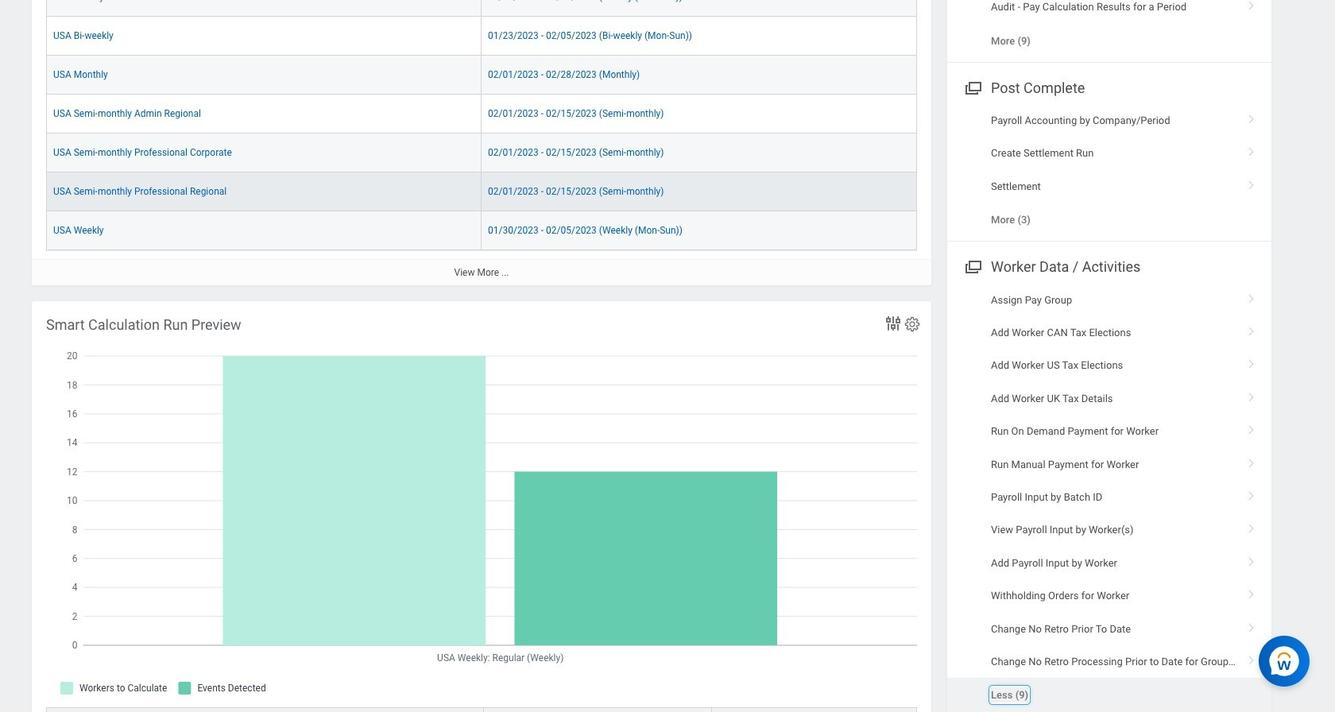 Task type: locate. For each thing, give the bounding box(es) containing it.
list
[[948, 0, 1272, 57], [948, 104, 1272, 237], [948, 283, 1272, 712]]

1 vertical spatial list
[[948, 104, 1272, 237]]

8 row from the top
[[46, 707, 917, 712]]

0 vertical spatial list
[[948, 0, 1272, 57]]

3 row from the top
[[46, 56, 917, 94]]

2 menu group image from the top
[[962, 256, 983, 277]]

1 menu group image from the top
[[962, 76, 983, 98]]

3 chevron right image from the top
[[1242, 552, 1262, 568]]

2 list from the top
[[948, 104, 1272, 237]]

6 chevron right image from the top
[[1242, 387, 1262, 403]]

configure smart calculation run preview image
[[904, 315, 921, 333]]

0 vertical spatial menu group image
[[962, 76, 983, 98]]

3 chevron right image from the top
[[1242, 142, 1262, 158]]

menu group image for second list from the top of the page
[[962, 76, 983, 98]]

2 chevron right image from the top
[[1242, 321, 1262, 337]]

3 list from the top
[[948, 283, 1272, 712]]

1 row from the top
[[46, 0, 917, 17]]

chevron right image
[[1242, 175, 1262, 191], [1242, 321, 1262, 337], [1242, 552, 1262, 568], [1242, 617, 1262, 633]]

1 vertical spatial menu group image
[[962, 256, 983, 277]]

list item
[[948, 679, 1272, 712]]

menu group image
[[962, 76, 983, 98], [962, 256, 983, 277]]

chevron right image
[[1242, 0, 1262, 11], [1242, 109, 1262, 125], [1242, 142, 1262, 158], [1242, 288, 1262, 304], [1242, 354, 1262, 370], [1242, 387, 1262, 403], [1242, 420, 1262, 436], [1242, 453, 1262, 469], [1242, 486, 1262, 502], [1242, 519, 1262, 535], [1242, 585, 1262, 600], [1242, 650, 1262, 666]]

smart calculation run preview element
[[32, 301, 932, 712]]

1 list from the top
[[948, 0, 1272, 57]]

row
[[46, 0, 917, 17], [46, 17, 917, 56], [46, 56, 917, 94], [46, 94, 917, 133], [46, 133, 917, 172], [46, 172, 917, 211], [46, 211, 917, 250], [46, 707, 917, 712]]

2 chevron right image from the top
[[1242, 109, 1262, 125]]

2 vertical spatial list
[[948, 283, 1272, 712]]

5 row from the top
[[46, 133, 917, 172]]

regular payroll processing element
[[32, 0, 932, 285]]



Task type: vqa. For each thing, say whether or not it's contained in the screenshot.
first Expense from the bottom
no



Task type: describe. For each thing, give the bounding box(es) containing it.
1 chevron right image from the top
[[1242, 0, 1262, 11]]

menu group image for third list from the top
[[962, 256, 983, 277]]

8 chevron right image from the top
[[1242, 453, 1262, 469]]

4 row from the top
[[46, 94, 917, 133]]

11 chevron right image from the top
[[1242, 585, 1262, 600]]

5 chevron right image from the top
[[1242, 354, 1262, 370]]

row inside the smart calculation run preview "element"
[[46, 707, 917, 712]]

6 row from the top
[[46, 172, 917, 211]]

9 chevron right image from the top
[[1242, 486, 1262, 502]]

configure and view chart data image
[[884, 314, 903, 333]]

12 chevron right image from the top
[[1242, 650, 1262, 666]]

10 chevron right image from the top
[[1242, 519, 1262, 535]]

4 chevron right image from the top
[[1242, 288, 1262, 304]]

2 row from the top
[[46, 17, 917, 56]]

7 chevron right image from the top
[[1242, 420, 1262, 436]]

7 row from the top
[[46, 211, 917, 250]]

4 chevron right image from the top
[[1242, 617, 1262, 633]]

1 chevron right image from the top
[[1242, 175, 1262, 191]]



